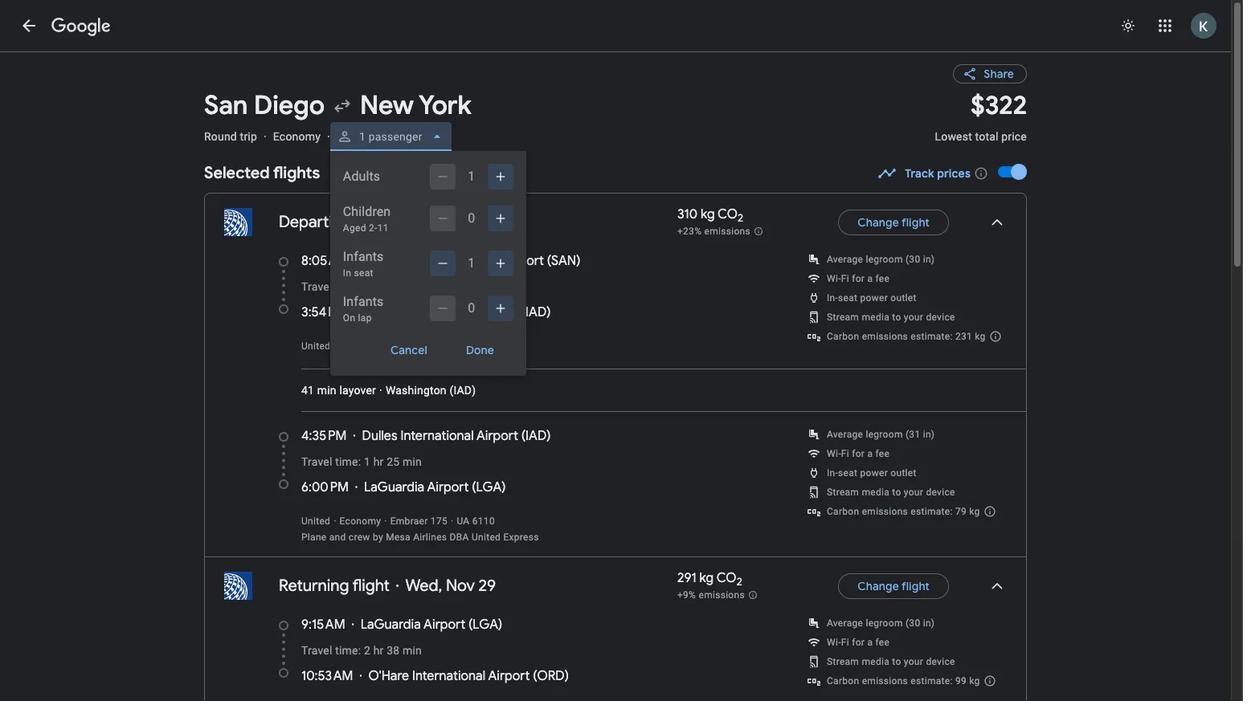 Task type: vqa. For each thing, say whether or not it's contained in the screenshot.

no



Task type: locate. For each thing, give the bounding box(es) containing it.
laguardia airport (lga) down wed,
[[361, 617, 503, 633]]

kg inside 291 kg co 2
[[700, 571, 714, 587]]

main content
[[204, 51, 1039, 702]]

device up carbon emissions estimate: 79 kg
[[926, 487, 955, 498]]

dulles for 3:54 pm
[[362, 305, 398, 321]]

laguardia airport (lga) up the '175'
[[364, 480, 506, 496]]

3 fi from the top
[[841, 637, 850, 649]]

1 vertical spatial 0
[[468, 301, 475, 316]]

3 time: from the top
[[335, 645, 361, 658]]

stream for carbon emissions estimate: 231 kg
[[827, 312, 859, 323]]

emissions for carbon emissions estimate: 99 kg
[[862, 676, 908, 687]]

0 vertical spatial outlet
[[891, 293, 917, 304]]

1 0 from the top
[[468, 211, 475, 226]]

0
[[468, 211, 475, 226], [468, 301, 475, 316]]

(san)
[[547, 253, 581, 269]]

travel for 4:35 pm
[[301, 456, 332, 469]]

2 vertical spatial seat
[[838, 468, 858, 479]]

2 vertical spatial for
[[852, 637, 865, 649]]

0 vertical spatial change
[[858, 215, 899, 230]]

stream up carbon emissions estimate: 231 kg at the top
[[827, 312, 859, 323]]

infants up in
[[343, 249, 384, 264]]

1 vertical spatial change flight button
[[839, 568, 949, 606]]

0 vertical spatial power
[[861, 293, 888, 304]]

co inside 310 kg co 2
[[718, 207, 738, 223]]

2 0 from the top
[[468, 301, 475, 316]]

2 for returning flight
[[737, 576, 743, 589]]

0 vertical spatial media
[[862, 312, 890, 323]]

estimate: left the "99"
[[911, 676, 953, 687]]

1 vertical spatial a
[[868, 449, 873, 460]]

hr right 4
[[373, 281, 384, 293]]

0 vertical spatial change flight button
[[839, 203, 949, 242]]

(iad) for 3:54 pm
[[522, 305, 551, 321]]

power up carbon emissions estimate: 231 kg at the top
[[861, 293, 888, 304]]

wi- for o'hare international airport (ord)
[[827, 637, 841, 649]]

3 wi-fi for a fee from the top
[[827, 637, 890, 649]]

3 stream media to your device from the top
[[827, 657, 955, 668]]

stream up carbon emissions estimate: 99 kilograms element
[[827, 657, 859, 668]]

kg up +23% emissions
[[701, 207, 715, 223]]

emissions left 79
[[862, 506, 908, 518]]

infants
[[343, 249, 384, 264], [343, 294, 384, 309]]

1 vertical spatial fi
[[841, 449, 850, 460]]

stream for carbon emissions estimate: 79 kg
[[827, 487, 859, 498]]

1 in-seat power outlet from the top
[[827, 293, 917, 304]]

737
[[424, 341, 441, 352]]

2 vertical spatial in)
[[923, 618, 935, 629]]

co for returning flight
[[717, 571, 737, 587]]

1 vertical spatial change flight
[[858, 580, 930, 594]]

change flight button down the carbon emissions estimate: 79 kilograms element
[[839, 568, 949, 606]]

wi-fi for a fee up carbon emissions estimate: 231 kg at the top
[[827, 273, 890, 285]]

2 vertical spatial carbon
[[827, 676, 860, 687]]

0 vertical spatial estimate:
[[911, 331, 953, 342]]

to up carbon emissions estimate: 99 kg
[[893, 657, 902, 668]]

washington
[[386, 384, 447, 397]]

prices
[[937, 166, 971, 181]]

1 vertical spatial dulles international airport (iad)
[[362, 428, 551, 445]]

embraer
[[390, 516, 428, 527]]

1 vertical spatial united
[[301, 516, 331, 527]]

1 vertical spatial wi-fi for a fee
[[827, 449, 890, 460]]

2 dulles from the top
[[362, 428, 398, 445]]

1 vertical spatial wi-
[[827, 449, 841, 460]]

international down the washington (iad)
[[401, 428, 474, 445]]

0 up san diego international airport (san)
[[468, 211, 475, 226]]

2 stream from the top
[[827, 487, 859, 498]]

2 change from the top
[[858, 580, 899, 594]]

average for (iad)
[[827, 254, 863, 265]]

3 for from the top
[[852, 637, 865, 649]]

1 travel from the top
[[301, 281, 332, 293]]

 image left 1 passenger
[[327, 130, 330, 143]]

2 time: from the top
[[335, 456, 361, 469]]

3 estimate: from the top
[[911, 676, 953, 687]]

(lga) up ua 6110
[[472, 480, 506, 496]]

0 horizontal spatial diego
[[254, 89, 325, 122]]

(iad) for 4:35 pm
[[522, 428, 551, 445]]

co inside 291 kg co 2
[[717, 571, 737, 587]]

2 power from the top
[[861, 468, 888, 479]]

0 vertical spatial stream media to your device
[[827, 312, 955, 323]]

2 in) from the top
[[923, 429, 935, 440]]

international up 737 in the left of the page
[[401, 305, 474, 321]]

your up carbon emissions estimate: 231 kilograms "element" on the top right of page
[[904, 312, 924, 323]]

0 up ua 1873 on the left of the page
[[468, 301, 475, 316]]

+9% emissions
[[678, 590, 745, 601]]

estimate:
[[911, 331, 953, 342], [911, 506, 953, 518], [911, 676, 953, 687]]

3 in) from the top
[[923, 618, 935, 629]]

1 in- from the top
[[827, 293, 838, 304]]

2 change flight button from the top
[[839, 568, 949, 606]]

laguardia airport (lga)
[[364, 480, 506, 496], [361, 617, 503, 633]]

wi-fi for a fee for (ord)
[[827, 637, 890, 649]]

power down average legroom (31 in)
[[861, 468, 888, 479]]

1 inside list
[[364, 456, 371, 469]]

2 average from the top
[[827, 429, 863, 440]]

1 time: from the top
[[335, 281, 361, 293]]

departing flight
[[279, 212, 392, 232]]

1 inside popup button
[[359, 130, 366, 143]]

fee for (ord)
[[876, 637, 890, 649]]

your
[[904, 312, 924, 323], [904, 487, 924, 498], [904, 657, 924, 668]]

1 vertical spatial economy
[[340, 516, 381, 527]]

travel down '9:15 am'
[[301, 645, 332, 658]]

2 infants from the top
[[343, 294, 384, 309]]

1 vertical spatial infants
[[343, 294, 384, 309]]

carbon emissions estimate: 231 kg
[[827, 331, 986, 342]]

0 vertical spatial (30
[[906, 254, 921, 265]]

1 vertical spatial travel
[[301, 456, 332, 469]]

0 vertical spatial in-
[[827, 293, 838, 304]]

hr left 38 at the left bottom of page
[[373, 645, 384, 658]]

1 dulles from the top
[[362, 305, 398, 321]]

1 stream media to your device from the top
[[827, 312, 955, 323]]

emissions down 310 kg co 2
[[705, 226, 751, 237]]

carbon for carbon emissions estimate: 231 kg
[[827, 331, 860, 342]]

0 vertical spatial to
[[893, 312, 902, 323]]

media
[[862, 312, 890, 323], [862, 487, 890, 498], [862, 657, 890, 668]]

dulles for 4:35 pm
[[362, 428, 398, 445]]

0 vertical spatial seat
[[354, 268, 374, 279]]

0 vertical spatial nov
[[442, 212, 471, 232]]

departing
[[279, 212, 351, 232]]

$322
[[971, 89, 1027, 122]]

track
[[905, 166, 935, 181]]

1 vertical spatial average legroom (30 in)
[[827, 618, 935, 629]]

1 vertical spatial co
[[717, 571, 737, 587]]

2-
[[369, 223, 378, 234]]

media for carbon emissions estimate: 79 kg
[[862, 487, 890, 498]]

legroom for o'hare international airport (ord)
[[866, 618, 903, 629]]

1 vertical spatial carbon
[[827, 506, 860, 518]]

2 outlet from the top
[[891, 468, 917, 479]]

international
[[426, 253, 500, 269], [401, 305, 474, 321], [401, 428, 474, 445], [412, 669, 486, 685]]

0 vertical spatial wi-fi for a fee
[[827, 273, 890, 285]]

0 vertical spatial average
[[827, 254, 863, 265]]

2 inside 310 kg co 2
[[738, 212, 744, 225]]

(30 up carbon emissions estimate: 231 kg at the top
[[906, 254, 921, 265]]

3 your from the top
[[904, 657, 924, 668]]

laguardia up 38 at the left bottom of page
[[361, 617, 421, 633]]

to up carbon emissions estimate: 231 kilograms "element" on the top right of page
[[893, 312, 902, 323]]

0 vertical spatial for
[[852, 273, 865, 285]]

san for san diego international airport (san)
[[364, 253, 385, 269]]

0 vertical spatial in-seat power outlet
[[827, 293, 917, 304]]

1 passenger button
[[330, 117, 451, 156]]

1 media from the top
[[862, 312, 890, 323]]

1 average from the top
[[827, 254, 863, 265]]

2 carbon from the top
[[827, 506, 860, 518]]

6:00 pm
[[301, 480, 349, 496]]

lap
[[358, 313, 372, 324]]

for up carbon emissions estimate: 231 kg at the top
[[852, 273, 865, 285]]

laguardia
[[364, 480, 425, 496], [361, 617, 421, 633]]

fee up carbon emissions estimate: 231 kg at the top
[[876, 273, 890, 285]]

1 estimate: from the top
[[911, 331, 953, 342]]

1 fi from the top
[[841, 273, 850, 285]]

2 left 38 at the left bottom of page
[[364, 645, 371, 658]]

emissions down 291 kg co 2
[[699, 590, 745, 601]]

for
[[852, 273, 865, 285], [852, 449, 865, 460], [852, 637, 865, 649]]

stream up the carbon emissions estimate: 79 kilograms element
[[827, 487, 859, 498]]

go back image
[[19, 16, 39, 35]]

infants down travel time: 4 hr 49 min
[[343, 294, 384, 309]]

average legroom (31 in)
[[827, 429, 935, 440]]

1 vertical spatial stream media to your device
[[827, 487, 955, 498]]

diego
[[254, 89, 325, 122], [388, 253, 423, 269]]

stream media to your device up carbon emissions estimate: 231 kilograms "element" on the top right of page
[[827, 312, 955, 323]]

1 left passenger
[[359, 130, 366, 143]]

express
[[504, 532, 539, 543]]

2 vertical spatial stream media to your device
[[827, 657, 955, 668]]

to up the carbon emissions estimate: 79 kilograms element
[[893, 487, 902, 498]]

device up carbon emissions estimate: 99 kilograms element
[[926, 657, 955, 668]]

1 (30 from the top
[[906, 254, 921, 265]]

1 legroom from the top
[[866, 254, 903, 265]]

legroom up carbon emissions estimate: 231 kg at the top
[[866, 254, 903, 265]]

in)
[[923, 254, 935, 265], [923, 429, 935, 440], [923, 618, 935, 629]]

for for (iad)
[[852, 273, 865, 285]]

boeing
[[390, 341, 422, 352]]

aged
[[343, 223, 366, 234]]

1 vertical spatial (30
[[906, 618, 921, 629]]

 image right trip
[[264, 130, 267, 143]]

fi for (ord)
[[841, 637, 850, 649]]

0 for children
[[468, 211, 475, 226]]

dulles
[[362, 305, 398, 321], [362, 428, 398, 445]]

dulles down 4
[[362, 305, 398, 321]]

fee down average legroom (31 in)
[[876, 449, 890, 460]]

in-seat power outlet up carbon emissions estimate: 231 kg at the top
[[827, 293, 917, 304]]

1 change flight from the top
[[858, 215, 930, 230]]

1 vertical spatial fee
[[876, 449, 890, 460]]

3 stream from the top
[[827, 657, 859, 668]]

0 vertical spatial diego
[[254, 89, 325, 122]]

time: for 8:05 am
[[335, 281, 361, 293]]

economy inside list
[[340, 516, 381, 527]]

1 vertical spatial in-
[[827, 468, 838, 479]]

1 change from the top
[[858, 215, 899, 230]]

2 in- from the top
[[827, 468, 838, 479]]

1 outlet from the top
[[891, 293, 917, 304]]

2 (30 from the top
[[906, 618, 921, 629]]

1 vertical spatial in)
[[923, 429, 935, 440]]

change flight button for departing flight
[[839, 203, 949, 242]]

united down ua 6110
[[472, 532, 501, 543]]

fee
[[876, 273, 890, 285], [876, 449, 890, 460], [876, 637, 890, 649]]

1 vertical spatial estimate:
[[911, 506, 953, 518]]

change flight button down the track
[[839, 203, 949, 242]]

2 vertical spatial media
[[862, 657, 890, 668]]

nov left 23 in the top left of the page
[[442, 212, 471, 232]]

3 travel from the top
[[301, 645, 332, 658]]

3 average from the top
[[827, 618, 863, 629]]

2 vertical spatial (iad)
[[522, 428, 551, 445]]

diego up trip
[[254, 89, 325, 122]]

2 vertical spatial travel
[[301, 645, 332, 658]]

your up the carbon emissions estimate: 79 kilograms element
[[904, 487, 924, 498]]

travel up arrival time: 3:54 pm. text box
[[301, 281, 332, 293]]

1 average legroom (30 in) from the top
[[827, 254, 935, 265]]

outlet up the carbon emissions estimate: 79 kilograms element
[[891, 468, 917, 479]]

2 estimate: from the top
[[911, 506, 953, 518]]

ua 6110
[[457, 516, 495, 527]]

1 wi- from the top
[[827, 273, 841, 285]]

washington (iad)
[[386, 384, 476, 397]]

wi-fi for a fee down average legroom (31 in)
[[827, 449, 890, 460]]

2 stream media to your device from the top
[[827, 487, 955, 498]]

kg right 79
[[970, 506, 980, 518]]

done button
[[447, 338, 514, 363]]

1
[[359, 130, 366, 143], [468, 169, 475, 184], [468, 256, 475, 271], [364, 456, 371, 469]]

3 legroom from the top
[[866, 618, 903, 629]]

2 media from the top
[[862, 487, 890, 498]]

travel down 4:35 pm text field
[[301, 456, 332, 469]]

york
[[419, 89, 472, 122]]

(30 for (ord)
[[906, 618, 921, 629]]

none text field containing $322
[[935, 89, 1027, 158]]

0 vertical spatial a
[[868, 273, 873, 285]]

0 vertical spatial laguardia airport (lga)
[[364, 480, 506, 496]]

a up carbon emissions estimate: 231 kg at the top
[[868, 273, 873, 285]]

seat for average legroom (31 in)
[[838, 468, 858, 479]]

1 in) from the top
[[923, 254, 935, 265]]

number of passengers dialog
[[330, 151, 526, 376]]

united
[[301, 341, 331, 352], [301, 516, 331, 527], [472, 532, 501, 543]]

min right the 25
[[403, 456, 422, 469]]

stream media to your device up carbon emissions estimate: 99 kg
[[827, 657, 955, 668]]

1 for from the top
[[852, 273, 865, 285]]

 image
[[264, 130, 267, 143], [327, 130, 330, 143], [451, 516, 454, 527], [396, 577, 399, 596]]

11
[[378, 223, 389, 234]]

outlet up carbon emissions estimate: 231 kilograms "element" on the top right of page
[[891, 293, 917, 304]]

0 vertical spatial legroom
[[866, 254, 903, 265]]

fi
[[841, 273, 850, 285], [841, 449, 850, 460], [841, 637, 850, 649]]

seat up carbon emissions estimate: 231 kg at the top
[[838, 293, 858, 304]]

1 to from the top
[[893, 312, 902, 323]]

1 power from the top
[[861, 293, 888, 304]]

for down average legroom (31 in)
[[852, 449, 865, 460]]

infants for 0
[[343, 294, 384, 309]]

0 vertical spatial change flight
[[858, 215, 930, 230]]

children
[[343, 204, 391, 219]]

310
[[678, 207, 698, 223]]

by
[[373, 532, 383, 543]]

estimate: left 79
[[911, 506, 953, 518]]

0 vertical spatial fee
[[876, 273, 890, 285]]

kg right the "99"
[[970, 676, 980, 687]]

stream media to your device up the carbon emissions estimate: 79 kilograms element
[[827, 487, 955, 498]]

change
[[858, 215, 899, 230], [858, 580, 899, 594]]

$322 lowest total price
[[935, 89, 1027, 143]]

wi-fi for a fee
[[827, 273, 890, 285], [827, 449, 890, 460], [827, 637, 890, 649]]

min for dulles
[[403, 456, 422, 469]]

time: up 6:00 pm
[[335, 456, 361, 469]]

united up plane
[[301, 516, 331, 527]]

legroom left (31
[[866, 429, 903, 440]]

1 vertical spatial your
[[904, 487, 924, 498]]

2 in-seat power outlet from the top
[[827, 468, 917, 479]]

2 travel from the top
[[301, 456, 332, 469]]

san up round trip on the left top
[[204, 89, 248, 122]]

1 your from the top
[[904, 312, 924, 323]]

emissions left the "99"
[[862, 676, 908, 687]]

economy
[[273, 130, 321, 143], [340, 516, 381, 527]]

media up the carbon emissions estimate: 79 kilograms element
[[862, 487, 890, 498]]

in-seat power outlet for (31
[[827, 468, 917, 479]]

time: for 4:35 pm
[[335, 456, 361, 469]]

stream
[[827, 312, 859, 323], [827, 487, 859, 498], [827, 657, 859, 668]]

hr
[[373, 281, 384, 293], [373, 456, 384, 469], [373, 645, 384, 658]]

0 vertical spatial dulles
[[362, 305, 398, 321]]

2 hr from the top
[[373, 456, 384, 469]]

3 fee from the top
[[876, 637, 890, 649]]

1 change flight button from the top
[[839, 203, 949, 242]]

1 infants from the top
[[343, 249, 384, 264]]

co up +23% emissions
[[718, 207, 738, 223]]

international for 4:35 pm
[[401, 428, 474, 445]]

fee up carbon emissions estimate: 99 kilograms element
[[876, 637, 890, 649]]

2 vertical spatial estimate:
[[911, 676, 953, 687]]

average legroom (30 in) for (iad)
[[827, 254, 935, 265]]

0 vertical spatial device
[[926, 312, 955, 323]]

 image right the '175'
[[451, 516, 454, 527]]

dulles international airport (iad) up ua 1873 on the left of the page
[[362, 305, 551, 321]]

1 fee from the top
[[876, 273, 890, 285]]

travel time: 1 hr 25 min
[[301, 456, 422, 469]]

device for 231
[[926, 312, 955, 323]]

1 device from the top
[[926, 312, 955, 323]]

to for (30
[[893, 312, 902, 323]]

in-seat power outlet
[[827, 293, 917, 304], [827, 468, 917, 479]]

1 vertical spatial change
[[858, 580, 899, 594]]

united down arrival time: 3:54 pm. text box
[[301, 341, 331, 352]]

2 vertical spatial your
[[904, 657, 924, 668]]

1 vertical spatial in-seat power outlet
[[827, 468, 917, 479]]

0 vertical spatial hr
[[373, 281, 384, 293]]

2 vertical spatial stream
[[827, 657, 859, 668]]

3 carbon from the top
[[827, 676, 860, 687]]

0 vertical spatial laguardia
[[364, 480, 425, 496]]

for up carbon emissions estimate: 99 kilograms element
[[852, 637, 865, 649]]

1 left the 25
[[364, 456, 371, 469]]

2
[[738, 212, 744, 225], [737, 576, 743, 589], [364, 645, 371, 658]]

(30
[[906, 254, 921, 265], [906, 618, 921, 629]]

2 inside 291 kg co 2
[[737, 576, 743, 589]]

laguardia down the 25
[[364, 480, 425, 496]]

0 for infants
[[468, 301, 475, 316]]

list containing departing flight
[[205, 194, 1026, 702]]

(lga) down the 29
[[469, 617, 503, 633]]

1 vertical spatial san
[[364, 253, 385, 269]]

in- for average legroom (31 in)
[[827, 468, 838, 479]]

3 wi- from the top
[[827, 637, 841, 649]]

2 vertical spatial wi-
[[827, 637, 841, 649]]

0 horizontal spatial economy
[[273, 130, 321, 143]]

0 vertical spatial in)
[[923, 254, 935, 265]]

1 horizontal spatial san
[[364, 253, 385, 269]]

1 wi-fi for a fee from the top
[[827, 273, 890, 285]]

322 us dollars element
[[971, 89, 1027, 122]]

in- for average legroom (30 in)
[[827, 293, 838, 304]]

2 vertical spatial time:
[[335, 645, 361, 658]]

a up carbon emissions estimate: 99 kilograms element
[[868, 637, 873, 649]]

legroom up carbon emissions estimate: 99 kilograms element
[[866, 618, 903, 629]]

2 to from the top
[[893, 487, 902, 498]]

change flight down the track
[[858, 215, 930, 230]]

2 change flight from the top
[[858, 580, 930, 594]]

1 vertical spatial nov
[[446, 576, 475, 596]]

 image left wed,
[[396, 577, 399, 596]]

0 vertical spatial your
[[904, 312, 924, 323]]

nov left the 29
[[446, 576, 475, 596]]

emissions left '231'
[[862, 331, 908, 342]]

media up carbon emissions estimate: 231 kg at the top
[[862, 312, 890, 323]]

diego for san diego
[[254, 89, 325, 122]]

crew
[[349, 532, 370, 543]]

1 up 23 in the top left of the page
[[468, 169, 475, 184]]

0 vertical spatial dulles international airport (iad)
[[362, 305, 551, 321]]

0 vertical spatial average legroom (30 in)
[[827, 254, 935, 265]]

kg up the +9% emissions
[[700, 571, 714, 587]]

hr left the 25
[[373, 456, 384, 469]]

airport
[[502, 253, 544, 269], [477, 305, 518, 321], [477, 428, 518, 445], [427, 480, 469, 496], [424, 617, 466, 633], [488, 669, 530, 685]]

2 device from the top
[[926, 487, 955, 498]]

carbon for carbon emissions estimate: 79 kg
[[827, 506, 860, 518]]

1 carbon from the top
[[827, 331, 860, 342]]

1 vertical spatial time:
[[335, 456, 361, 469]]

1 vertical spatial diego
[[388, 253, 423, 269]]

1 vertical spatial device
[[926, 487, 955, 498]]

(ord)
[[533, 669, 569, 685]]

1 vertical spatial seat
[[838, 293, 858, 304]]

travel time: 4 hr 49 min
[[301, 281, 422, 293]]

0 vertical spatial wi-
[[827, 273, 841, 285]]

average legroom (30 in) for (ord)
[[827, 618, 935, 629]]

2 vertical spatial to
[[893, 657, 902, 668]]

carbon
[[827, 331, 860, 342], [827, 506, 860, 518], [827, 676, 860, 687]]

economy up flights
[[273, 130, 321, 143]]

seat up travel time: 4 hr 49 min
[[354, 268, 374, 279]]

wi-fi for a fee up carbon emissions estimate: 99 kilograms element
[[827, 637, 890, 649]]

+23%
[[678, 226, 702, 237]]

1 horizontal spatial economy
[[340, 516, 381, 527]]

min right 49
[[403, 281, 422, 293]]

o'hare
[[369, 669, 409, 685]]

wi-
[[827, 273, 841, 285], [827, 449, 841, 460], [827, 637, 841, 649]]

None text field
[[935, 89, 1027, 158]]

0 horizontal spatial san
[[204, 89, 248, 122]]

a down average legroom (31 in)
[[868, 449, 873, 460]]

0 vertical spatial time:
[[335, 281, 361, 293]]

device for 79
[[926, 487, 955, 498]]

3 a from the top
[[868, 637, 873, 649]]

min for san
[[403, 281, 422, 293]]

1 horizontal spatial diego
[[388, 253, 423, 269]]

1 vertical spatial 2
[[737, 576, 743, 589]]

1 vertical spatial average
[[827, 429, 863, 440]]

2 average legroom (30 in) from the top
[[827, 618, 935, 629]]

hr for san
[[373, 281, 384, 293]]

2 vertical spatial hr
[[373, 645, 384, 658]]

 image
[[355, 480, 358, 496]]

1 stream from the top
[[827, 312, 859, 323]]

0 vertical spatial 0
[[468, 211, 475, 226]]

2 dulles international airport (iad) from the top
[[362, 428, 551, 445]]

diego inside list
[[388, 253, 423, 269]]

0 vertical spatial fi
[[841, 273, 850, 285]]

1 vertical spatial for
[[852, 449, 865, 460]]

list
[[205, 194, 1026, 702]]

4:35 pm
[[301, 428, 347, 445]]

mesa
[[386, 532, 411, 543]]

1 hr from the top
[[373, 281, 384, 293]]

1 vertical spatial dulles
[[362, 428, 398, 445]]

2 for from the top
[[852, 449, 865, 460]]

0 vertical spatial san
[[204, 89, 248, 122]]

seat down average legroom (31 in)
[[838, 468, 858, 479]]

2 vertical spatial 2
[[364, 645, 371, 658]]

fee for (iad)
[[876, 273, 890, 285]]

0 vertical spatial co
[[718, 207, 738, 223]]

2 up the +9% emissions
[[737, 576, 743, 589]]

returning
[[279, 576, 349, 596]]

3 hr from the top
[[373, 645, 384, 658]]

dulles international airport (iad)
[[362, 305, 551, 321], [362, 428, 551, 445]]

0 vertical spatial infants
[[343, 249, 384, 264]]

san for san diego
[[204, 89, 248, 122]]

time: for 9:15 am
[[335, 645, 361, 658]]

estimate: left '231'
[[911, 331, 953, 342]]

kg right '231'
[[975, 331, 986, 342]]

1 a from the top
[[868, 273, 873, 285]]

device up carbon emissions estimate: 231 kg at the top
[[926, 312, 955, 323]]

min right 38 at the left bottom of page
[[403, 645, 422, 658]]

1 dulles international airport (iad) from the top
[[362, 305, 551, 321]]

kg
[[701, 207, 715, 223], [975, 331, 986, 342], [970, 506, 980, 518], [700, 571, 714, 587], [970, 676, 980, 687]]

2 your from the top
[[904, 487, 924, 498]]

2 vertical spatial fee
[[876, 637, 890, 649]]



Task type: describe. For each thing, give the bounding box(es) containing it.
23
[[475, 212, 492, 232]]

4
[[364, 281, 371, 293]]

power for (31
[[861, 468, 888, 479]]

2 a from the top
[[868, 449, 873, 460]]

your for 231
[[904, 312, 924, 323]]

total
[[976, 130, 999, 143]]

231
[[956, 331, 973, 342]]

plane
[[301, 532, 327, 543]]

carbon emissions estimate: 99 kg
[[827, 676, 980, 687]]

airlines
[[413, 532, 447, 543]]

25
[[387, 456, 400, 469]]

3:54 pm
[[301, 305, 347, 321]]

wed, nov 29
[[405, 576, 496, 596]]

diego for san diego international airport (san)
[[388, 253, 423, 269]]

lowest
[[935, 130, 973, 143]]

hr for laguardia
[[373, 645, 384, 658]]

stream media to your device for (31
[[827, 487, 955, 498]]

dulles international airport (iad) for 4:35 pm
[[362, 428, 551, 445]]

done
[[466, 343, 494, 358]]

2 fee from the top
[[876, 449, 890, 460]]

Departure time: 4:35 PM. text field
[[301, 428, 347, 445]]

selected flights
[[204, 163, 320, 183]]

1 vertical spatial laguardia
[[361, 617, 421, 633]]

175
[[431, 516, 448, 527]]

1 vertical spatial (lga)
[[469, 617, 503, 633]]

children aged 2-11
[[343, 204, 391, 234]]

infants in seat
[[343, 249, 384, 279]]

loading results progress bar
[[0, 51, 1231, 55]]

round
[[204, 130, 237, 143]]

San Diego to New York and back text field
[[204, 89, 916, 122]]

cancel
[[391, 343, 428, 358]]

10:53 am
[[301, 669, 353, 685]]

emissions for carbon emissions estimate: 79 kg
[[862, 506, 908, 518]]

3 media from the top
[[862, 657, 890, 668]]

your for 79
[[904, 487, 924, 498]]

carbon for carbon emissions estimate: 99 kg
[[827, 676, 860, 687]]

change appearance image
[[1109, 6, 1148, 45]]

san diego international airport (san)
[[364, 253, 581, 269]]

99
[[956, 676, 967, 687]]

291
[[678, 571, 697, 587]]

kg for carbon emissions estimate: 99 kg
[[970, 676, 980, 687]]

plane and crew by mesa airlines dba united express
[[301, 532, 539, 543]]

dba
[[450, 532, 469, 543]]

on
[[343, 313, 356, 324]]

in
[[343, 268, 352, 279]]

share button
[[954, 64, 1027, 84]]

round trip
[[204, 130, 257, 143]]

travel time: 2 hr 38 min
[[301, 645, 422, 658]]

 image inside list
[[355, 480, 358, 496]]

media for carbon emissions estimate: 231 kg
[[862, 312, 890, 323]]

co for departing flight
[[718, 207, 738, 223]]

returning flight
[[279, 576, 390, 596]]

thu, nov 23
[[408, 212, 492, 232]]

1 down 23 in the top left of the page
[[468, 256, 475, 271]]

wed,
[[405, 576, 442, 596]]

embraer 175
[[390, 516, 448, 527]]

change for departing flight
[[858, 215, 899, 230]]

fi for (iad)
[[841, 273, 850, 285]]

boeing 737
[[390, 341, 441, 352]]

0 vertical spatial (lga)
[[472, 480, 506, 496]]

3 to from the top
[[893, 657, 902, 668]]

to for (31
[[893, 487, 902, 498]]

stream media to your device for (30
[[827, 312, 955, 323]]

0 vertical spatial economy
[[273, 130, 321, 143]]

29
[[479, 576, 496, 596]]

passenger
[[369, 130, 422, 143]]

power for (30
[[861, 293, 888, 304]]

carbon emissions estimate: 231 kilograms element
[[827, 331, 986, 342]]

min right 41 on the bottom of page
[[317, 384, 337, 397]]

wi-fi for a fee for (iad)
[[827, 273, 890, 285]]

adults
[[343, 169, 380, 184]]

for for (ord)
[[852, 637, 865, 649]]

1 vertical spatial laguardia airport (lga)
[[361, 617, 503, 633]]

new york
[[360, 89, 472, 122]]

Arrival time: 3:54 PM. text field
[[301, 305, 347, 321]]

track prices
[[905, 166, 971, 181]]

carbon emissions estimate: 79 kg
[[827, 506, 980, 518]]

2 wi- from the top
[[827, 449, 841, 460]]

outlet for (30
[[891, 293, 917, 304]]

trip
[[240, 130, 257, 143]]

change flight for departing flight
[[858, 215, 930, 230]]

kg inside 310 kg co 2
[[701, 207, 715, 223]]

a for (iad)
[[868, 273, 873, 285]]

international down the thu, nov 23
[[426, 253, 500, 269]]

3 device from the top
[[926, 657, 955, 668]]

ua 1873
[[450, 341, 489, 352]]

+23% emissions
[[678, 226, 751, 237]]

2 fi from the top
[[841, 449, 850, 460]]

thu,
[[408, 212, 438, 232]]

Departure time: 8:05 AM. text field
[[301, 253, 349, 269]]

1 vertical spatial (iad)
[[450, 384, 476, 397]]

dulles international airport (iad) for 3:54 pm
[[362, 305, 551, 321]]

change for returning flight
[[858, 580, 899, 594]]

wi- for dulles international airport (iad)
[[827, 273, 841, 285]]

emissions for +23% emissions
[[705, 226, 751, 237]]

in-seat power outlet for (30
[[827, 293, 917, 304]]

41
[[301, 384, 314, 397]]

learn more about tracked prices image
[[974, 166, 989, 181]]

kg for carbon emissions estimate: 231 kg
[[975, 331, 986, 342]]

and
[[329, 532, 346, 543]]

in) for (iad)
[[923, 254, 935, 265]]

cancel button
[[371, 338, 447, 363]]

41 min layover
[[301, 384, 376, 397]]

Arrival time: 6:00 PM. text field
[[301, 480, 349, 496]]

flights
[[273, 163, 320, 183]]

travel for 8:05 am
[[301, 281, 332, 293]]

outlet for (31
[[891, 468, 917, 479]]

310 kg co 2
[[678, 207, 744, 225]]

min for laguardia
[[403, 645, 422, 658]]

+9%
[[678, 590, 696, 601]]

nov for wed,
[[446, 576, 475, 596]]

international for 3:54 pm
[[401, 305, 474, 321]]

291 kg co 2
[[678, 571, 743, 589]]

share
[[984, 67, 1014, 81]]

carbon emissions estimate: 79 kilograms element
[[827, 506, 980, 518]]

Departure time: 9:15 AM. text field
[[301, 617, 345, 633]]

o'hare international airport (ord)
[[369, 669, 569, 685]]

selected
[[204, 163, 270, 183]]

estimate: for 79
[[911, 506, 953, 518]]

9:15 am
[[301, 617, 345, 633]]

international for 10:53 am
[[412, 669, 486, 685]]

2 vertical spatial united
[[472, 532, 501, 543]]

main content containing san diego
[[204, 51, 1039, 702]]

2 wi-fi for a fee from the top
[[827, 449, 890, 460]]

hr for dulles
[[373, 456, 384, 469]]

san diego
[[204, 89, 325, 122]]

new
[[360, 89, 414, 122]]

estimate: for 99
[[911, 676, 953, 687]]

infants for 1
[[343, 249, 384, 264]]

38
[[387, 645, 400, 658]]

emissions for carbon emissions estimate: 231 kg
[[862, 331, 908, 342]]

layover
[[340, 384, 376, 397]]

emissions for +9% emissions
[[699, 590, 745, 601]]

2 for departing flight
[[738, 212, 744, 225]]

kg for carbon emissions estimate: 79 kg
[[970, 506, 980, 518]]

change flight for returning flight
[[858, 580, 930, 594]]

price
[[1002, 130, 1027, 143]]

travel for 9:15 am
[[301, 645, 332, 658]]

estimate: for 231
[[911, 331, 953, 342]]

infants on lap
[[343, 294, 384, 324]]

carbon emissions estimate: 99 kilograms element
[[827, 676, 980, 687]]

Arrival time: 10:53 AM. text field
[[301, 669, 353, 685]]

(31
[[906, 429, 921, 440]]

2 legroom from the top
[[866, 429, 903, 440]]

in) for (ord)
[[923, 618, 935, 629]]

1 passenger
[[359, 130, 422, 143]]

seat for average legroom (30 in)
[[838, 293, 858, 304]]

(30 for (iad)
[[906, 254, 921, 265]]

nov for thu,
[[442, 212, 471, 232]]

change flight button for returning flight
[[839, 568, 949, 606]]

79
[[956, 506, 967, 518]]

average for (ord)
[[827, 618, 863, 629]]

a for (ord)
[[868, 637, 873, 649]]

legroom for dulles international airport (iad)
[[866, 254, 903, 265]]

49
[[387, 281, 400, 293]]

united for 6:00 pm
[[301, 516, 331, 527]]

united for 3:54 pm
[[301, 341, 331, 352]]

8:05 am
[[301, 253, 349, 269]]

seat inside infants in seat
[[354, 268, 374, 279]]



